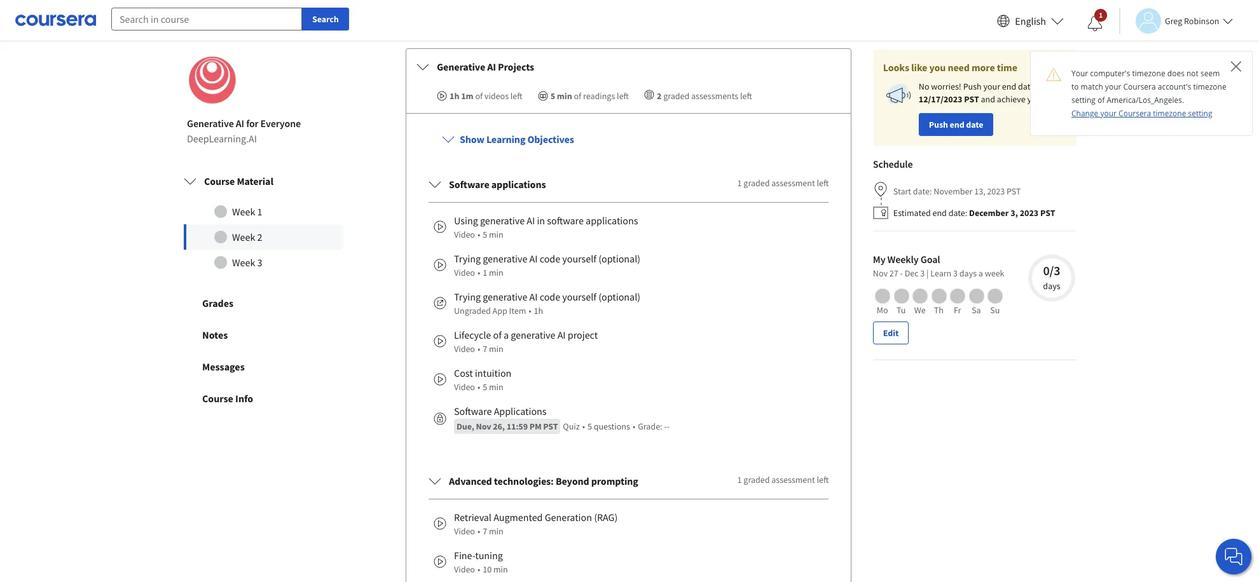 Task type: locate. For each thing, give the bounding box(es) containing it.
applications up in
[[491, 178, 546, 191]]

2 (optional) from the top
[[599, 290, 641, 303]]

generative
[[437, 60, 485, 73], [187, 117, 234, 129]]

3 video from the top
[[454, 343, 475, 355]]

generative inside dropdown button
[[437, 60, 485, 73]]

video down retrieval
[[454, 526, 475, 537]]

2 down generative ai projects dropdown button
[[657, 90, 662, 102]]

1 horizontal spatial date
[[1019, 80, 1035, 92]]

of down app
[[493, 329, 502, 341]]

7 down lifecycle
[[483, 343, 487, 355]]

week for week 3
[[232, 256, 255, 269]]

7 down retrieval
[[483, 526, 487, 537]]

1 vertical spatial week
[[232, 231, 255, 243]]

ai left for at the top left of the page
[[236, 117, 244, 129]]

1 code from the top
[[540, 252, 560, 265]]

1 vertical spatial 1h
[[534, 305, 543, 316]]

cost
[[454, 367, 473, 379]]

advanced technologies: beyond prompting
[[449, 475, 638, 488]]

end down november on the right
[[933, 207, 947, 219]]

video down fine-
[[454, 564, 475, 575]]

Search in course text field
[[111, 8, 302, 31]]

code
[[540, 252, 560, 265], [540, 290, 560, 303]]

1 horizontal spatial to
[[1072, 81, 1079, 92]]

fine-tuning video • 10 min
[[454, 549, 508, 575]]

• right item
[[529, 305, 531, 316]]

1 vertical spatial nov
[[476, 421, 491, 432]]

0 horizontal spatial a
[[504, 329, 509, 341]]

loud megaphone image image
[[884, 80, 914, 110]]

week 1 link
[[184, 199, 343, 224]]

week 3
[[232, 256, 262, 269]]

course info
[[202, 392, 253, 405]]

2 code from the top
[[540, 290, 560, 303]]

graded
[[663, 90, 690, 102], [744, 177, 770, 189], [744, 474, 770, 486]]

(optional) inside trying generative ai code yourself (optional) ungraded app item • 1h
[[599, 290, 641, 303]]

fine-
[[454, 549, 475, 562]]

2 trying from the top
[[454, 290, 481, 303]]

course material
[[204, 175, 273, 187]]

messages link
[[172, 351, 355, 383]]

3 week from the top
[[232, 256, 255, 269]]

1 vertical spatial assessment
[[772, 474, 815, 486]]

• down intuition
[[478, 381, 480, 393]]

push inside no worries! push your end date to 12/17/2023 pst and achieve your goal.
[[964, 80, 982, 92]]

0 vertical spatial 2
[[657, 90, 662, 102]]

trying up ungraded
[[454, 290, 481, 303]]

code down trying generative ai code yourself (optional) video • 1 min
[[540, 290, 560, 303]]

1 vertical spatial 7
[[483, 526, 487, 537]]

0 vertical spatial (optional)
[[599, 252, 641, 265]]

video up ungraded
[[454, 267, 475, 278]]

of inside lifecycle of a generative ai project video • 7 min
[[493, 329, 502, 341]]

3 right learn
[[954, 267, 958, 279]]

ai
[[487, 60, 496, 73], [236, 117, 244, 129], [527, 214, 535, 227], [530, 252, 538, 265], [530, 290, 538, 303], [558, 329, 566, 341]]

generative up deeplearning.ai
[[187, 117, 234, 129]]

1h left 1m
[[450, 90, 459, 102]]

course for course material
[[204, 175, 235, 187]]

1 video from the top
[[454, 229, 475, 240]]

push up and at top
[[964, 80, 982, 92]]

your right change
[[1101, 108, 1117, 119]]

2023 right 13, on the right of the page
[[988, 185, 1005, 197]]

generative
[[480, 214, 525, 227], [483, 252, 528, 265], [483, 290, 528, 303], [511, 329, 556, 341]]

week 1
[[232, 205, 262, 218]]

5 right quiz
[[588, 421, 592, 432]]

a down app
[[504, 329, 509, 341]]

generative up app
[[483, 290, 528, 303]]

video
[[454, 229, 475, 240], [454, 267, 475, 278], [454, 343, 475, 355], [454, 381, 475, 393], [454, 526, 475, 537], [454, 564, 475, 575]]

min up app
[[489, 267, 504, 278]]

1 inside button
[[1099, 10, 1103, 20]]

of down match
[[1098, 95, 1105, 106]]

date inside button
[[967, 119, 984, 130]]

generative right "using"
[[480, 214, 525, 227]]

2 horizontal spatial 3
[[954, 267, 958, 279]]

1 vertical spatial generative
[[187, 117, 234, 129]]

min right 10 at the bottom of the page
[[494, 564, 508, 575]]

min inside 'using generative ai in software applications video • 5 min'
[[489, 229, 504, 240]]

4 video from the top
[[454, 381, 475, 393]]

2 7 from the top
[[483, 526, 487, 537]]

of
[[475, 90, 483, 102], [574, 90, 581, 102], [1098, 95, 1105, 106], [493, 329, 502, 341]]

0 vertical spatial date
[[1019, 80, 1035, 92]]

• inside 'using generative ai in software applications video • 5 min'
[[478, 229, 480, 240]]

1 vertical spatial course
[[202, 392, 233, 405]]

course
[[204, 175, 235, 187], [202, 392, 233, 405]]

timezone down account's
[[1153, 108, 1186, 119]]

0 horizontal spatial date:
[[914, 185, 932, 197]]

0 vertical spatial a
[[979, 267, 984, 279]]

due,
[[457, 421, 474, 432]]

0 horizontal spatial nov
[[476, 421, 491, 432]]

software up due,
[[454, 405, 492, 418]]

software for software applications due, nov 26, 11:59 pm pst quiz • 5 questions • grade: --
[[454, 405, 492, 418]]

generative inside generative ai for everyone deeplearning.ai
[[187, 117, 234, 129]]

ai inside trying generative ai code yourself (optional) video • 1 min
[[530, 252, 538, 265]]

trying generative ai code yourself (optional) video • 1 min
[[454, 252, 641, 278]]

1 vertical spatial graded
[[744, 177, 770, 189]]

• right quiz
[[582, 421, 585, 432]]

coursera up 'america/los_angeles.'
[[1124, 81, 1156, 92]]

0 vertical spatial end
[[1003, 80, 1017, 92]]

of inside your computer's timezone does not seem to match your coursera account's timezone setting of america/los_angeles. change your coursera timezone setting
[[1098, 95, 1105, 106]]

5 down software applications
[[483, 229, 487, 240]]

3 down week 2 link
[[257, 256, 262, 269]]

min inside cost intuition video • 5 min
[[489, 381, 504, 393]]

0 vertical spatial setting
[[1072, 95, 1096, 106]]

grades link
[[172, 287, 355, 319]]

retrieval augmented generation (rag) video • 7 min
[[454, 511, 618, 537]]

• left grade:
[[633, 421, 635, 432]]

goal.
[[1047, 93, 1065, 105]]

1 vertical spatial days
[[1043, 280, 1061, 292]]

11:59
[[507, 421, 528, 432]]

1 vertical spatial date
[[967, 119, 984, 130]]

generative for using generative ai in software applications video • 5 min
[[480, 214, 525, 227]]

ai left project
[[558, 329, 566, 341]]

video down lifecycle
[[454, 343, 475, 355]]

push end date button
[[919, 113, 994, 136]]

date: down 'start date: november 13, 2023 pst'
[[949, 207, 968, 219]]

0 vertical spatial 1 graded assessment left
[[738, 177, 829, 189]]

• down "using"
[[478, 229, 480, 240]]

5 down intuition
[[483, 381, 487, 393]]

ai left in
[[527, 214, 535, 227]]

1 trying from the top
[[454, 252, 481, 265]]

2 horizontal spatial end
[[1003, 80, 1017, 92]]

quiz
[[563, 421, 580, 432]]

course left material
[[204, 175, 235, 187]]

timezone up 'america/los_angeles.'
[[1132, 68, 1166, 79]]

code inside trying generative ai code yourself (optional) ungraded app item • 1h
[[540, 290, 560, 303]]

to inside no worries! push your end date to 12/17/2023 pst and achieve your goal.
[[1037, 80, 1045, 92]]

pst inside software applications due, nov 26, 11:59 pm pst quiz • 5 questions • grade: --
[[543, 421, 558, 432]]

0 vertical spatial assessment
[[772, 177, 815, 189]]

yourself inside trying generative ai code yourself (optional) ungraded app item • 1h
[[562, 290, 597, 303]]

0 vertical spatial coursera
[[1124, 81, 1156, 92]]

nov inside the my weekly goal nov 27 - dec 3 | learn 3 days a week
[[873, 267, 888, 279]]

course inside dropdown button
[[204, 175, 235, 187]]

0 horizontal spatial days
[[960, 267, 977, 279]]

computer's
[[1090, 68, 1130, 79]]

lifecycle of a generative ai project video • 7 min
[[454, 329, 598, 355]]

seem
[[1201, 68, 1220, 79]]

2 down week 1 link
[[257, 231, 262, 243]]

1h 1m of videos left
[[450, 90, 523, 102]]

cost intuition video • 5 min
[[454, 367, 512, 393]]

6 video from the top
[[454, 564, 475, 575]]

video inside the fine-tuning video • 10 min
[[454, 564, 475, 575]]

push
[[964, 80, 982, 92], [929, 119, 949, 130]]

project
[[568, 329, 598, 341]]

0 horizontal spatial 2023
[[988, 185, 1005, 197]]

days down 0/3
[[1043, 280, 1061, 292]]

generative inside lifecycle of a generative ai project video • 7 min
[[511, 329, 556, 341]]

2023 right "3,"
[[1020, 207, 1039, 219]]

ai left projects
[[487, 60, 496, 73]]

1 graded assessment left for retrieval augmented generation (rag)
[[738, 474, 829, 486]]

0 vertical spatial 2023
[[988, 185, 1005, 197]]

video inside trying generative ai code yourself (optional) video • 1 min
[[454, 267, 475, 278]]

0 vertical spatial graded
[[663, 90, 690, 102]]

robinson
[[1184, 15, 1219, 26]]

2
[[657, 90, 662, 102], [257, 231, 262, 243]]

min inside trying generative ai code yourself (optional) video • 1 min
[[489, 267, 504, 278]]

to left warning image
[[1037, 80, 1045, 92]]

1 assessment from the top
[[772, 177, 815, 189]]

1 vertical spatial (optional)
[[599, 290, 641, 303]]

my
[[873, 253, 886, 266]]

1 horizontal spatial end
[[950, 119, 965, 130]]

0 vertical spatial generative
[[437, 60, 485, 73]]

week down week 1
[[232, 231, 255, 243]]

min up tuning at the left bottom
[[489, 526, 504, 537]]

1 horizontal spatial 1h
[[534, 305, 543, 316]]

yourself down software
[[562, 252, 597, 265]]

1 vertical spatial code
[[540, 290, 560, 303]]

coursera image
[[15, 10, 96, 31]]

2 assessment from the top
[[772, 474, 815, 486]]

generative inside trying generative ai code yourself (optional) video • 1 min
[[483, 252, 528, 265]]

0 vertical spatial course
[[204, 175, 235, 187]]

prompting
[[591, 475, 638, 488]]

1 7 from the top
[[483, 343, 487, 355]]

yourself inside trying generative ai code yourself (optional) video • 1 min
[[562, 252, 597, 265]]

applications right software
[[586, 214, 638, 227]]

week
[[232, 205, 255, 218], [232, 231, 255, 243], [232, 256, 255, 269]]

coursera down 'america/los_angeles.'
[[1119, 108, 1151, 119]]

of left readings
[[574, 90, 581, 102]]

timezone down seem on the right top of page
[[1194, 81, 1227, 92]]

to inside your computer's timezone does not seem to match your coursera account's timezone setting of america/los_angeles. change your coursera timezone setting
[[1072, 81, 1079, 92]]

1 yourself from the top
[[562, 252, 597, 265]]

• down lifecycle
[[478, 343, 480, 355]]

week down the week 2
[[232, 256, 255, 269]]

0 vertical spatial 7
[[483, 343, 487, 355]]

yourself up project
[[562, 290, 597, 303]]

course left info
[[202, 392, 233, 405]]

end
[[1003, 80, 1017, 92], [950, 119, 965, 130], [933, 207, 947, 219]]

0 vertical spatial push
[[964, 80, 982, 92]]

0 vertical spatial yourself
[[562, 252, 597, 265]]

1 vertical spatial 1 graded assessment left
[[738, 474, 829, 486]]

2 video from the top
[[454, 267, 475, 278]]

worries!
[[932, 80, 962, 92]]

0 vertical spatial software
[[449, 178, 490, 191]]

end up achieve
[[1003, 80, 1017, 92]]

0 vertical spatial date:
[[914, 185, 932, 197]]

0 vertical spatial days
[[960, 267, 977, 279]]

estimated
[[894, 207, 931, 219]]

generative down 'using generative ai in software applications video • 5 min'
[[483, 252, 528, 265]]

0 horizontal spatial end
[[933, 207, 947, 219]]

nov inside software applications due, nov 26, 11:59 pm pst quiz • 5 questions • grade: --
[[476, 421, 491, 432]]

week up the week 2
[[232, 205, 255, 218]]

generative for trying generative ai code yourself (optional) video • 1 min
[[483, 252, 528, 265]]

code down 'using generative ai in software applications video • 5 min'
[[540, 252, 560, 265]]

1 horizontal spatial push
[[964, 80, 982, 92]]

end down 12/17/2023
[[950, 119, 965, 130]]

video inside 'using generative ai in software applications video • 5 min'
[[454, 229, 475, 240]]

2023
[[988, 185, 1005, 197], [1020, 207, 1039, 219]]

nov
[[873, 267, 888, 279], [476, 421, 491, 432]]

nov left 26,
[[476, 421, 491, 432]]

show
[[460, 133, 485, 145]]

generative down item
[[511, 329, 556, 341]]

video down cost
[[454, 381, 475, 393]]

1 horizontal spatial a
[[979, 267, 984, 279]]

1 (optional) from the top
[[599, 252, 641, 265]]

assessments
[[691, 90, 739, 102]]

pst right pm
[[543, 421, 558, 432]]

mo
[[877, 304, 889, 316]]

notes
[[202, 329, 228, 341]]

setting down account's
[[1188, 108, 1213, 119]]

0 vertical spatial trying
[[454, 252, 481, 265]]

(optional)
[[599, 252, 641, 265], [599, 290, 641, 303]]

date inside no worries! push your end date to 12/17/2023 pst and achieve your goal.
[[1019, 80, 1035, 92]]

trying inside trying generative ai code yourself (optional) video • 1 min
[[454, 252, 481, 265]]

2 vertical spatial graded
[[744, 474, 770, 486]]

1 vertical spatial end
[[950, 119, 965, 130]]

timezone mismatch warning modal dialog
[[1030, 51, 1253, 136]]

✕ button
[[1231, 55, 1242, 76]]

1 horizontal spatial applications
[[586, 214, 638, 227]]

date down and at top
[[967, 119, 984, 130]]

trying inside trying generative ai code yourself (optional) ungraded app item • 1h
[[454, 290, 481, 303]]

week for week 2
[[232, 231, 255, 243]]

english
[[1015, 14, 1046, 27]]

2 yourself from the top
[[562, 290, 597, 303]]

everyone
[[260, 117, 301, 129]]

• inside cost intuition video • 5 min
[[478, 381, 480, 393]]

nov left 27
[[873, 267, 888, 279]]

1 vertical spatial applications
[[586, 214, 638, 227]]

in
[[537, 214, 545, 227]]

generative up 1m
[[437, 60, 485, 73]]

yourself for trying generative ai code yourself (optional) video • 1 min
[[562, 252, 597, 265]]

search button
[[302, 8, 349, 31]]

0 vertical spatial code
[[540, 252, 560, 265]]

min inside lifecycle of a generative ai project video • 7 min
[[489, 343, 504, 355]]

trying down "using"
[[454, 252, 481, 265]]

1 week from the top
[[232, 205, 255, 218]]

generative inside 'using generative ai in software applications video • 5 min'
[[480, 214, 525, 227]]

1 1 graded assessment left from the top
[[738, 177, 829, 189]]

1 horizontal spatial generative
[[437, 60, 485, 73]]

a inside the my weekly goal nov 27 - dec 3 | learn 3 days a week
[[979, 267, 984, 279]]

0 horizontal spatial 2
[[257, 231, 262, 243]]

help center image
[[1226, 550, 1242, 565]]

1 vertical spatial yourself
[[562, 290, 597, 303]]

left
[[511, 90, 523, 102], [617, 90, 629, 102], [740, 90, 752, 102], [817, 177, 829, 189], [817, 474, 829, 486]]

0 horizontal spatial date
[[967, 119, 984, 130]]

generative inside trying generative ai code yourself (optional) ungraded app item • 1h
[[483, 290, 528, 303]]

3
[[257, 256, 262, 269], [921, 267, 925, 279], [954, 267, 958, 279]]

5 inside 'using generative ai in software applications video • 5 min'
[[483, 229, 487, 240]]

1h right item
[[534, 305, 543, 316]]

3 left |
[[921, 267, 925, 279]]

software up "using"
[[449, 178, 490, 191]]

end inside button
[[950, 119, 965, 130]]

days left week
[[960, 267, 977, 279]]

ai inside generative ai for everyone deeplearning.ai
[[236, 117, 244, 129]]

questions
[[594, 421, 630, 432]]

1 vertical spatial trying
[[454, 290, 481, 303]]

push inside button
[[929, 119, 949, 130]]

push down 12/17/2023
[[929, 119, 949, 130]]

• up ungraded
[[478, 267, 480, 278]]

setting up change
[[1072, 95, 1096, 106]]

(optional) inside trying generative ai code yourself (optional) video • 1 min
[[599, 252, 641, 265]]

like
[[912, 61, 928, 73]]

min down intuition
[[489, 381, 504, 393]]

0 horizontal spatial 1h
[[450, 90, 459, 102]]

26,
[[493, 421, 505, 432]]

1 horizontal spatial nov
[[873, 267, 888, 279]]

10
[[483, 564, 492, 575]]

• down retrieval
[[478, 526, 480, 537]]

0 horizontal spatial push
[[929, 119, 949, 130]]

0 horizontal spatial to
[[1037, 80, 1045, 92]]

using
[[454, 214, 478, 227]]

english button
[[992, 0, 1069, 41]]

0 horizontal spatial generative
[[187, 117, 234, 129]]

✕
[[1231, 55, 1242, 76]]

ai inside dropdown button
[[487, 60, 496, 73]]

1 vertical spatial a
[[504, 329, 509, 341]]

• left 10 at the bottom of the page
[[478, 564, 480, 575]]

0 vertical spatial week
[[232, 205, 255, 218]]

2 week from the top
[[232, 231, 255, 243]]

software inside software applications due, nov 26, 11:59 pm pst quiz • 5 questions • grade: --
[[454, 405, 492, 418]]

1 vertical spatial date:
[[949, 207, 968, 219]]

video down "using"
[[454, 229, 475, 240]]

1 vertical spatial push
[[929, 119, 949, 130]]

deeplearning.ai image
[[187, 54, 238, 105]]

match
[[1081, 81, 1103, 92]]

min
[[557, 90, 572, 102], [489, 229, 504, 240], [489, 267, 504, 278], [489, 343, 504, 355], [489, 381, 504, 393], [489, 526, 504, 537], [494, 564, 508, 575]]

end for date:
[[933, 207, 947, 219]]

video inside lifecycle of a generative ai project video • 7 min
[[454, 343, 475, 355]]

5 inside cost intuition video • 5 min
[[483, 381, 487, 393]]

show learning objectives button
[[432, 124, 584, 154]]

min up intuition
[[489, 343, 504, 355]]

nov for software
[[476, 421, 491, 432]]

sa
[[972, 304, 981, 316]]

0 vertical spatial nov
[[873, 267, 888, 279]]

pst left and at top
[[965, 93, 980, 105]]

1 inside trying generative ai code yourself (optional) video • 1 min
[[483, 267, 487, 278]]

1 vertical spatial timezone
[[1194, 81, 1227, 92]]

5 video from the top
[[454, 526, 475, 537]]

date: right start
[[914, 185, 932, 197]]

a left week
[[979, 267, 984, 279]]

0 vertical spatial 1h
[[450, 90, 459, 102]]

• inside the fine-tuning video • 10 min
[[478, 564, 480, 575]]

- inside the my weekly goal nov 27 - dec 3 | learn 3 days a week
[[901, 267, 903, 279]]

2 1 graded assessment left from the top
[[738, 474, 829, 486]]

code inside trying generative ai code yourself (optional) video • 1 min
[[540, 252, 560, 265]]

start date: november 13, 2023 pst
[[894, 185, 1021, 197]]

1 vertical spatial setting
[[1188, 108, 1213, 119]]

to down the your
[[1072, 81, 1079, 92]]

coursera
[[1124, 81, 1156, 92], [1119, 108, 1151, 119]]

min down software applications
[[489, 229, 504, 240]]

1
[[1099, 10, 1103, 20], [738, 177, 742, 189], [257, 205, 262, 218], [483, 267, 487, 278], [738, 474, 742, 486]]

warning image
[[1046, 67, 1062, 82]]

1 vertical spatial 2023
[[1020, 207, 1039, 219]]

week for week 1
[[232, 205, 255, 218]]

1 vertical spatial software
[[454, 405, 492, 418]]

ai down trying generative ai code yourself (optional) video • 1 min
[[530, 290, 538, 303]]

date up achieve
[[1019, 80, 1035, 92]]

0 horizontal spatial applications
[[491, 178, 546, 191]]

2 vertical spatial end
[[933, 207, 947, 219]]

12/17/2023
[[919, 93, 963, 105]]

start
[[894, 185, 912, 197]]

no worries! push your end date to 12/17/2023 pst and achieve your goal.
[[919, 80, 1065, 105]]

ai down 'using generative ai in software applications video • 5 min'
[[530, 252, 538, 265]]

•
[[478, 229, 480, 240], [478, 267, 480, 278], [529, 305, 531, 316], [478, 343, 480, 355], [478, 381, 480, 393], [582, 421, 585, 432], [633, 421, 635, 432], [478, 526, 480, 537], [478, 564, 480, 575]]

2 vertical spatial week
[[232, 256, 255, 269]]



Task type: vqa. For each thing, say whether or not it's contained in the screenshot.
advanced technologies: beyond prompting
yes



Task type: describe. For each thing, give the bounding box(es) containing it.
trying for trying generative ai code yourself (optional) video • 1 min
[[454, 252, 481, 265]]

item
[[509, 305, 526, 316]]

to for goal.
[[1037, 80, 1045, 92]]

generative for generative ai for everyone deeplearning.ai
[[187, 117, 234, 129]]

5 up objectives
[[551, 90, 555, 102]]

1m
[[461, 90, 474, 102]]

• inside lifecycle of a generative ai project video • 7 min
[[478, 343, 480, 355]]

code for trying generative ai code yourself (optional) ungraded app item • 1h
[[540, 290, 560, 303]]

su
[[991, 304, 1000, 316]]

goal
[[921, 253, 941, 266]]

objectives
[[528, 133, 574, 145]]

your computer's timezone does not seem to match your coursera account's timezone setting of america/los_angeles. change your coursera timezone setting
[[1072, 68, 1227, 119]]

1 horizontal spatial days
[[1043, 280, 1061, 292]]

more
[[972, 61, 995, 73]]

5 min of readings left
[[551, 90, 629, 102]]

estimated end date: december 3, 2023 pst
[[894, 207, 1056, 219]]

applications inside 'using generative ai in software applications video • 5 min'
[[586, 214, 638, 227]]

search
[[312, 13, 339, 25]]

week 3 link
[[184, 250, 343, 275]]

7 inside retrieval augmented generation (rag) video • 7 min
[[483, 526, 487, 537]]

end for date
[[950, 119, 965, 130]]

2 graded assessments left
[[657, 90, 752, 102]]

13,
[[975, 185, 986, 197]]

video inside retrieval augmented generation (rag) video • 7 min
[[454, 526, 475, 537]]

generative for generative ai projects
[[437, 60, 485, 73]]

1 graded assessment left for using generative ai in software applications
[[738, 177, 829, 189]]

• inside trying generative ai code yourself (optional) ungraded app item • 1h
[[529, 305, 531, 316]]

0/3
[[1043, 262, 1061, 278]]

learn
[[931, 267, 952, 279]]

readings
[[583, 90, 615, 102]]

change your coursera timezone setting link
[[1072, 108, 1213, 119]]

software
[[547, 214, 584, 227]]

ai inside 'using generative ai in software applications video • 5 min'
[[527, 214, 535, 227]]

to for setting
[[1072, 81, 1079, 92]]

1 horizontal spatial setting
[[1188, 108, 1213, 119]]

week 2
[[232, 231, 262, 243]]

messages
[[202, 360, 245, 373]]

code for trying generative ai code yourself (optional) video • 1 min
[[540, 252, 560, 265]]

assessment for using generative ai in software applications
[[772, 177, 815, 189]]

0 vertical spatial applications
[[491, 178, 546, 191]]

(optional) for trying generative ai code yourself (optional) ungraded app item • 1h
[[599, 290, 641, 303]]

min left readings
[[557, 90, 572, 102]]

27
[[890, 267, 899, 279]]

change
[[1072, 108, 1099, 119]]

1 vertical spatial 2
[[257, 231, 262, 243]]

using generative ai in software applications video • 5 min
[[454, 214, 638, 240]]

assessment for retrieval augmented generation (rag)
[[772, 474, 815, 486]]

pst up "3,"
[[1007, 185, 1021, 197]]

videos
[[485, 90, 509, 102]]

not
[[1187, 68, 1199, 79]]

show notifications image
[[1088, 16, 1103, 31]]

pst inside no worries! push your end date to 12/17/2023 pst and achieve your goal.
[[965, 93, 980, 105]]

0 horizontal spatial 3
[[257, 256, 262, 269]]

locked image
[[434, 412, 446, 425]]

and
[[981, 93, 996, 105]]

week 2 link
[[184, 224, 343, 250]]

advanced
[[449, 475, 492, 488]]

pst right "3,"
[[1041, 207, 1056, 219]]

looks
[[884, 61, 910, 73]]

grade:
[[638, 421, 662, 432]]

yourself for trying generative ai code yourself (optional) ungraded app item • 1h
[[562, 290, 597, 303]]

1 horizontal spatial 3
[[921, 267, 925, 279]]

course material button
[[174, 163, 353, 199]]

beyond
[[556, 475, 589, 488]]

intuition
[[475, 367, 512, 379]]

1 horizontal spatial date:
[[949, 207, 968, 219]]

|
[[927, 267, 929, 279]]

video inside cost intuition video • 5 min
[[454, 381, 475, 393]]

0 horizontal spatial setting
[[1072, 95, 1096, 106]]

account's
[[1158, 81, 1192, 92]]

retrieval
[[454, 511, 492, 524]]

weekly
[[888, 253, 919, 266]]

ungraded
[[454, 305, 491, 316]]

software for software applications
[[449, 178, 490, 191]]

ai inside trying generative ai code yourself (optional) ungraded app item • 1h
[[530, 290, 538, 303]]

• inside retrieval augmented generation (rag) video • 7 min
[[478, 526, 480, 537]]

end inside no worries! push your end date to 12/17/2023 pst and achieve your goal.
[[1003, 80, 1017, 92]]

looks like you need more time
[[884, 61, 1018, 73]]

does
[[1168, 68, 1185, 79]]

material
[[237, 175, 273, 187]]

greg robinson button
[[1119, 8, 1233, 33]]

graded for software applications
[[744, 177, 770, 189]]

chat with us image
[[1224, 547, 1244, 567]]

lifecycle
[[454, 329, 491, 341]]

(rag)
[[594, 511, 618, 524]]

applications
[[494, 405, 547, 418]]

days inside the my weekly goal nov 27 - dec 3 | learn 3 days a week
[[960, 267, 977, 279]]

of right 1m
[[475, 90, 483, 102]]

graded for advanced technologies: beyond prompting
[[744, 474, 770, 486]]

app
[[493, 305, 507, 316]]

ai inside lifecycle of a generative ai project video • 7 min
[[558, 329, 566, 341]]

generative ai for everyone deeplearning.ai
[[187, 117, 301, 145]]

nov for my
[[873, 267, 888, 279]]

you
[[930, 61, 946, 73]]

schedule
[[873, 157, 913, 170]]

generation
[[545, 511, 592, 524]]

1 horizontal spatial 2023
[[1020, 207, 1039, 219]]

min inside retrieval augmented generation (rag) video • 7 min
[[489, 526, 504, 537]]

my weekly goal nov 27 - dec 3 | learn 3 days a week
[[873, 253, 1005, 279]]

notes link
[[172, 319, 355, 351]]

no
[[919, 80, 930, 92]]

software applications due, nov 26, 11:59 pm pst quiz • 5 questions • grade: --
[[454, 405, 670, 432]]

we
[[915, 304, 926, 316]]

need
[[948, 61, 970, 73]]

fr
[[954, 304, 962, 316]]

5 inside software applications due, nov 26, 11:59 pm pst quiz • 5 questions • grade: --
[[588, 421, 592, 432]]

your
[[1072, 68, 1088, 79]]

your down computer's
[[1105, 81, 1122, 92]]

generative ai projects button
[[406, 49, 851, 84]]

min inside the fine-tuning video • 10 min
[[494, 564, 508, 575]]

trying generative ai code yourself (optional) ungraded app item • 1h
[[454, 290, 641, 316]]

course for course info
[[202, 392, 233, 405]]

0 vertical spatial timezone
[[1132, 68, 1166, 79]]

(optional) for trying generative ai code yourself (optional) video • 1 min
[[599, 252, 641, 265]]

1 vertical spatial coursera
[[1119, 108, 1151, 119]]

th
[[934, 304, 944, 316]]

2 vertical spatial timezone
[[1153, 108, 1186, 119]]

learning
[[486, 133, 526, 145]]

trying for trying generative ai code yourself (optional) ungraded app item • 1h
[[454, 290, 481, 303]]

generative for trying generative ai code yourself (optional) ungraded app item • 1h
[[483, 290, 528, 303]]

your left goal.
[[1028, 93, 1045, 105]]

greg robinson
[[1165, 15, 1219, 26]]

a inside lifecycle of a generative ai project video • 7 min
[[504, 329, 509, 341]]

1 horizontal spatial 2
[[657, 90, 662, 102]]

your up and at top
[[984, 80, 1001, 92]]

7 inside lifecycle of a generative ai project video • 7 min
[[483, 343, 487, 355]]

deeplearning.ai
[[187, 132, 257, 145]]

1h inside trying generative ai code yourself (optional) ungraded app item • 1h
[[534, 305, 543, 316]]

0/3 days
[[1043, 262, 1061, 292]]

• inside trying generative ai code yourself (optional) video • 1 min
[[478, 267, 480, 278]]

achieve
[[997, 93, 1026, 105]]



